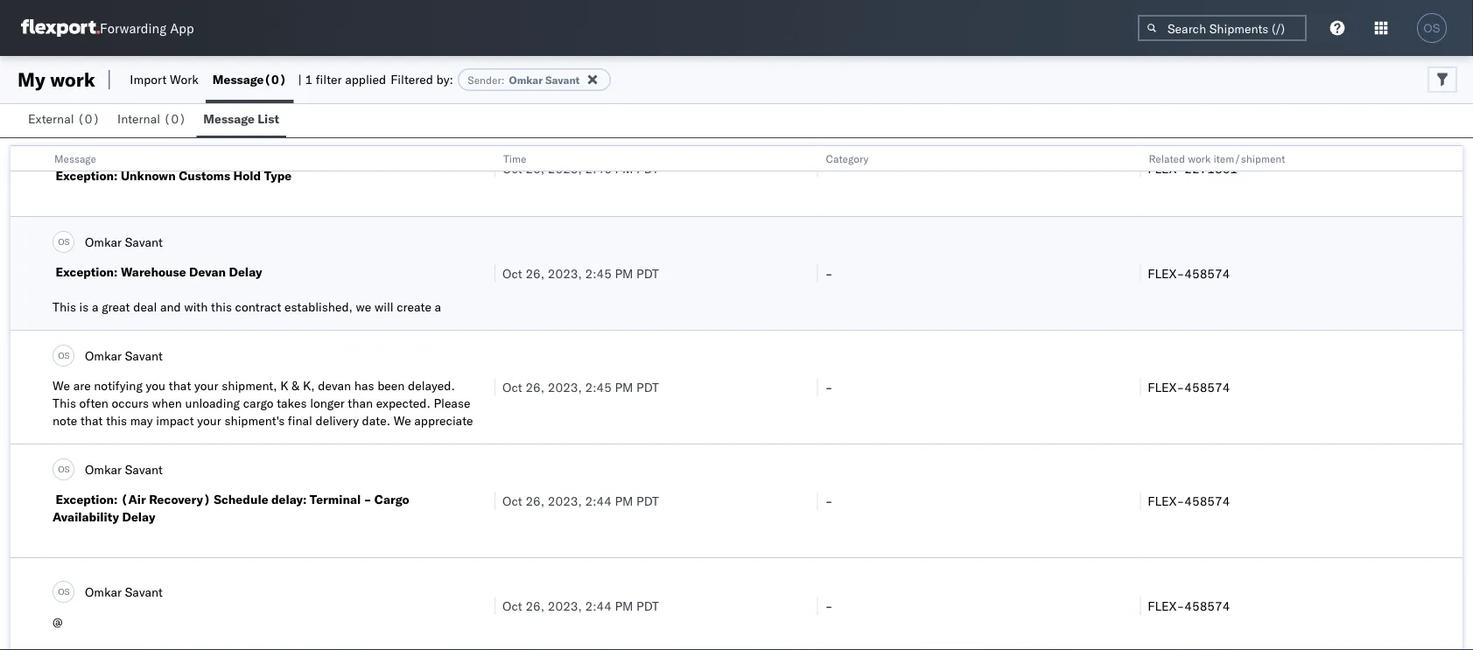 Task type: describe. For each thing, give the bounding box(es) containing it.
2 o from the top
[[58, 236, 64, 247]]

2 pm from the top
[[615, 266, 634, 281]]

flex- for @
[[1148, 599, 1185, 614]]

omkar down availability
[[85, 585, 122, 600]]

2 flex- 458574 from the top
[[1148, 380, 1231, 395]]

4 o s from the top
[[58, 464, 70, 475]]

expected.
[[376, 396, 431, 411]]

schedule
[[214, 492, 268, 508]]

os
[[1424, 21, 1441, 35]]

oct for @
[[503, 599, 523, 614]]

2 omkar savant from the top
[[85, 234, 163, 250]]

1 2:44 from the top
[[585, 493, 612, 509]]

- inside exception: (air recovery) schedule delay: terminal - cargo availability delay
[[364, 492, 372, 508]]

than
[[348, 396, 373, 411]]

1 vertical spatial you
[[252, 431, 271, 446]]

related work item/shipment
[[1149, 152, 1286, 165]]

2:46
[[585, 161, 612, 176]]

this is a great deal and with this contract established, we will create a lucrative partnership.
[[53, 300, 442, 332]]

4 oct from the top
[[503, 493, 523, 509]]

unknown
[[121, 168, 176, 183]]

app
[[170, 20, 194, 36]]

omkar down internal
[[85, 138, 122, 153]]

oct 26, 2023, 2:46 pm pdt
[[503, 161, 659, 176]]

0 horizontal spatial that
[[80, 413, 103, 429]]

are
[[73, 378, 91, 394]]

often
[[79, 396, 109, 411]]

this inside we are notifying you that your shipment, k & k, devan has been delayed. this often occurs when unloading cargo takes longer than expected. please note that this may impact your shipment's final delivery date. we appreciate your understanding and will update you with the status of your shipment as soon as possible.
[[106, 413, 127, 429]]

1 vertical spatial as
[[83, 448, 95, 464]]

pm for exception:
[[615, 161, 634, 176]]

item/shipment
[[1214, 152, 1286, 165]]

internal (0) button
[[110, 103, 196, 137]]

the
[[301, 431, 319, 446]]

message list
[[203, 111, 279, 127]]

1
[[305, 72, 313, 87]]

related
[[1149, 152, 1186, 165]]

final
[[288, 413, 313, 429]]

1 458574 from the top
[[1185, 266, 1231, 281]]

cargo
[[243, 396, 274, 411]]

(0) for internal (0)
[[164, 111, 186, 127]]

0 vertical spatial you
[[146, 378, 166, 394]]

list
[[258, 111, 279, 127]]

your down "note"
[[53, 431, 77, 446]]

k
[[280, 378, 289, 394]]

delay:
[[271, 492, 307, 508]]

external (0)
[[28, 111, 100, 127]]

my
[[18, 67, 45, 92]]

your up unloading
[[194, 378, 219, 394]]

great
[[102, 300, 130, 315]]

4 2023, from the top
[[548, 493, 582, 509]]

when
[[152, 396, 182, 411]]

has
[[354, 378, 374, 394]]

deal
[[133, 300, 157, 315]]

note
[[53, 413, 77, 429]]

warehouse
[[121, 264, 186, 280]]

applied
[[345, 72, 386, 87]]

exception: for exception: (air recovery) schedule delay: terminal - cargo availability delay
[[56, 492, 118, 508]]

forwarding
[[100, 20, 167, 36]]

work
[[170, 72, 199, 87]]

shipment
[[402, 431, 454, 446]]

4 pdt from the top
[[637, 493, 659, 509]]

message list button
[[196, 103, 286, 137]]

k,
[[303, 378, 315, 394]]

sender
[[468, 73, 502, 86]]

2 a from the left
[[435, 300, 442, 315]]

0 vertical spatial we
[[53, 378, 70, 394]]

2 s from the top
[[64, 236, 70, 247]]

with inside we are notifying you that your shipment, k & k, devan has been delayed. this often occurs when unloading cargo takes longer than expected. please note that this may impact your shipment's final delivery date. we appreciate your understanding and will update you with the status of your shipment as soon as possible.
[[275, 431, 298, 446]]

s for @
[[64, 587, 70, 597]]

omkar savant for @
[[85, 585, 163, 600]]

forwarding app
[[100, 20, 194, 36]]

oct for we
[[503, 380, 523, 395]]

resize handle column header for time
[[797, 146, 818, 651]]

2023, for we
[[548, 380, 582, 395]]

flexport. image
[[21, 19, 100, 37]]

cargo
[[375, 492, 409, 508]]

omkar up "warehouse"
[[85, 234, 122, 250]]

customs
[[179, 168, 230, 183]]

with inside 'this is a great deal and with this contract established, we will create a lucrative partnership.'
[[184, 300, 208, 315]]

26, for exception:
[[526, 161, 545, 176]]

4 flex- 458574 from the top
[[1148, 599, 1231, 614]]

import work button
[[123, 56, 206, 103]]

|
[[298, 72, 302, 87]]

shipment's
[[225, 413, 285, 429]]

unloading
[[185, 396, 240, 411]]

o for exception:
[[58, 140, 64, 151]]

exception: warehouse devan delay
[[56, 264, 262, 280]]

impact
[[156, 413, 194, 429]]

recovery)
[[149, 492, 211, 508]]

1 oct 26, 2023, 2:45 pm pdt from the top
[[503, 266, 659, 281]]

this inside 'this is a great deal and with this contract established, we will create a lucrative partnership.'
[[211, 300, 232, 315]]

internal
[[117, 111, 160, 127]]

by:
[[437, 72, 453, 87]]

4 flex- from the top
[[1148, 493, 1185, 509]]

understanding
[[80, 431, 160, 446]]

terminal
[[310, 492, 361, 508]]

appreciate
[[414, 413, 473, 429]]

create
[[397, 300, 432, 315]]

4 o from the top
[[58, 464, 64, 475]]

2 2:45 from the top
[[585, 380, 612, 395]]

external
[[28, 111, 74, 127]]

1 flex- 458574 from the top
[[1148, 266, 1231, 281]]

message for list
[[203, 111, 255, 127]]

work for related
[[1188, 152, 1211, 165]]

o for @
[[58, 587, 64, 597]]

pdt for exception:
[[637, 161, 659, 176]]

forwarding app link
[[21, 19, 194, 37]]

status
[[323, 431, 357, 446]]

o s for @
[[58, 587, 70, 597]]

lucrative
[[53, 317, 100, 332]]

26, for @
[[526, 599, 545, 614]]

3 458574 from the top
[[1185, 493, 1231, 509]]

2 oct 26, 2023, 2:44 pm pdt from the top
[[503, 599, 659, 614]]

omkar up the notifying
[[85, 348, 122, 363]]

devan
[[189, 264, 226, 280]]

message for (0)
[[213, 72, 264, 87]]

&
[[292, 378, 300, 394]]

exception: for exception: unknown customs hold type
[[56, 168, 118, 183]]

partnership.
[[103, 317, 172, 332]]

flex- for we
[[1148, 380, 1185, 395]]

2023, for exception:
[[548, 161, 582, 176]]

and inside we are notifying you that your shipment, k & k, devan has been delayed. this often occurs when unloading cargo takes longer than expected. please note that this may impact your shipment's final delivery date. we appreciate your understanding and will update you with the status of your shipment as soon as possible.
[[163, 431, 184, 446]]

2 o s from the top
[[58, 236, 70, 247]]

contract
[[235, 300, 281, 315]]



Task type: locate. For each thing, give the bounding box(es) containing it.
1 2:45 from the top
[[585, 266, 612, 281]]

1 vertical spatial work
[[1188, 152, 1211, 165]]

o s
[[58, 140, 70, 151], [58, 236, 70, 247], [58, 350, 70, 361], [58, 464, 70, 475], [58, 587, 70, 597]]

category
[[826, 152, 869, 165]]

internal (0)
[[117, 111, 186, 127]]

delay
[[229, 264, 262, 280], [122, 510, 155, 525]]

3 26, from the top
[[526, 380, 545, 395]]

and
[[160, 300, 181, 315], [163, 431, 184, 446]]

(0) right internal
[[164, 111, 186, 127]]

as
[[457, 431, 470, 446], [83, 448, 95, 464]]

exception: up the is
[[56, 264, 118, 280]]

oct 26, 2023, 2:45 pm pdt
[[503, 266, 659, 281], [503, 380, 659, 395]]

o down soon
[[58, 464, 64, 475]]

pm
[[615, 161, 634, 176], [615, 266, 634, 281], [615, 380, 634, 395], [615, 493, 634, 509], [615, 599, 634, 614]]

your
[[194, 378, 219, 394], [197, 413, 221, 429], [53, 431, 77, 446], [375, 431, 399, 446]]

1 oct 26, 2023, 2:44 pm pdt from the top
[[503, 493, 659, 509]]

time
[[504, 152, 527, 165]]

please
[[434, 396, 471, 411]]

occurs
[[112, 396, 149, 411]]

flex- 458574
[[1148, 266, 1231, 281], [1148, 380, 1231, 395], [1148, 493, 1231, 509], [1148, 599, 1231, 614]]

2 oct from the top
[[503, 266, 523, 281]]

1 pm from the top
[[615, 161, 634, 176]]

date.
[[362, 413, 391, 429]]

458574
[[1185, 266, 1231, 281], [1185, 380, 1231, 395], [1185, 493, 1231, 509], [1185, 599, 1231, 614]]

message down external (0) button
[[54, 152, 96, 165]]

1 s from the top
[[64, 140, 70, 151]]

s down soon
[[64, 464, 70, 475]]

hold
[[233, 168, 261, 183]]

0 horizontal spatial delay
[[122, 510, 155, 525]]

0 horizontal spatial work
[[50, 67, 95, 92]]

(0) right "external"
[[77, 111, 100, 127]]

delay down (air
[[122, 510, 155, 525]]

1 horizontal spatial we
[[394, 413, 411, 429]]

1 vertical spatial will
[[188, 431, 206, 446]]

1 o s from the top
[[58, 140, 70, 151]]

5 pm from the top
[[615, 599, 634, 614]]

soon
[[53, 448, 79, 464]]

0 vertical spatial delay
[[229, 264, 262, 280]]

this inside we are notifying you that your shipment, k & k, devan has been delayed. this often occurs when unloading cargo takes longer than expected. please note that this may impact your shipment's final delivery date. we appreciate your understanding and will update you with the status of your shipment as soon as possible.
[[53, 396, 76, 411]]

been
[[378, 378, 405, 394]]

0 vertical spatial will
[[375, 300, 394, 315]]

0 horizontal spatial will
[[188, 431, 206, 446]]

and inside 'this is a great deal and with this contract established, we will create a lucrative partnership.'
[[160, 300, 181, 315]]

26, for we
[[526, 380, 545, 395]]

o s for we
[[58, 350, 70, 361]]

may
[[130, 413, 153, 429]]

exception: unknown customs hold type
[[56, 168, 292, 183]]

message (0)
[[213, 72, 287, 87]]

s down external (0) button
[[64, 140, 70, 151]]

availability
[[53, 510, 119, 525]]

2:44
[[585, 493, 612, 509], [585, 599, 612, 614]]

external (0) button
[[21, 103, 110, 137]]

as down appreciate
[[457, 431, 470, 446]]

omkar savant down internal
[[85, 138, 163, 153]]

2023, for @
[[548, 599, 582, 614]]

0 vertical spatial this
[[211, 300, 232, 315]]

takes
[[277, 396, 307, 411]]

this inside 'this is a great deal and with this contract established, we will create a lucrative partnership.'
[[53, 300, 76, 315]]

of
[[360, 431, 371, 446]]

0 vertical spatial oct 26, 2023, 2:44 pm pdt
[[503, 493, 659, 509]]

1 horizontal spatial delay
[[229, 264, 262, 280]]

omkar savant up the notifying
[[85, 348, 163, 363]]

1 horizontal spatial will
[[375, 300, 394, 315]]

| 1 filter applied filtered by:
[[298, 72, 453, 87]]

1 vertical spatial oct 26, 2023, 2:44 pm pdt
[[503, 599, 659, 614]]

2 vertical spatial message
[[54, 152, 96, 165]]

0 vertical spatial as
[[457, 431, 470, 446]]

1 this from the top
[[53, 300, 76, 315]]

import work
[[130, 72, 199, 87]]

2 26, from the top
[[526, 266, 545, 281]]

you down shipment's
[[252, 431, 271, 446]]

1 26, from the top
[[526, 161, 545, 176]]

omkar right : at the left top of the page
[[509, 73, 543, 86]]

(air
[[121, 492, 146, 508]]

1 exception: from the top
[[56, 168, 118, 183]]

o down lucrative
[[58, 350, 64, 361]]

(0)
[[264, 72, 287, 87], [77, 111, 100, 127], [164, 111, 186, 127]]

1 horizontal spatial with
[[275, 431, 298, 446]]

filtered
[[391, 72, 433, 87]]

1 vertical spatial this
[[53, 396, 76, 411]]

o s up lucrative
[[58, 236, 70, 247]]

3 resize handle column header from the left
[[1120, 146, 1141, 651]]

26,
[[526, 161, 545, 176], [526, 266, 545, 281], [526, 380, 545, 395], [526, 493, 545, 509], [526, 599, 545, 614]]

and right deal
[[160, 300, 181, 315]]

5 o from the top
[[58, 587, 64, 597]]

0 vertical spatial 2:45
[[585, 266, 612, 281]]

o up @
[[58, 587, 64, 597]]

o s down lucrative
[[58, 350, 70, 361]]

this up understanding
[[106, 413, 127, 429]]

2 resize handle column header from the left
[[797, 146, 818, 651]]

2 exception: from the top
[[56, 264, 118, 280]]

2 vertical spatial exception:
[[56, 492, 118, 508]]

oct
[[503, 161, 523, 176], [503, 266, 523, 281], [503, 380, 523, 395], [503, 493, 523, 509], [503, 599, 523, 614]]

flex- 2271801
[[1148, 161, 1238, 176]]

2 2:44 from the top
[[585, 599, 612, 614]]

5 omkar savant from the top
[[85, 585, 163, 600]]

(0) for message (0)
[[264, 72, 287, 87]]

4 omkar savant from the top
[[85, 462, 163, 477]]

exception: down external (0) button
[[56, 168, 118, 183]]

-
[[826, 161, 833, 176], [826, 266, 833, 281], [826, 380, 833, 395], [364, 492, 372, 508], [826, 493, 833, 509], [826, 599, 833, 614]]

established,
[[285, 300, 353, 315]]

longer
[[310, 396, 345, 411]]

3 flex- 458574 from the top
[[1148, 493, 1231, 509]]

3 flex- from the top
[[1148, 380, 1185, 395]]

work up external (0)
[[50, 67, 95, 92]]

work
[[50, 67, 95, 92], [1188, 152, 1211, 165]]

5 o s from the top
[[58, 587, 70, 597]]

omkar savant down understanding
[[85, 462, 163, 477]]

1 vertical spatial we
[[394, 413, 411, 429]]

0 vertical spatial exception:
[[56, 168, 118, 183]]

5 flex- from the top
[[1148, 599, 1185, 614]]

o down external (0) button
[[58, 140, 64, 151]]

3 exception: from the top
[[56, 492, 118, 508]]

2 458574 from the top
[[1185, 380, 1231, 395]]

s
[[64, 140, 70, 151], [64, 236, 70, 247], [64, 350, 70, 361], [64, 464, 70, 475], [64, 587, 70, 597]]

2:45
[[585, 266, 612, 281], [585, 380, 612, 395]]

1 vertical spatial 2:44
[[585, 599, 612, 614]]

omkar down understanding
[[85, 462, 122, 477]]

we are notifying you that your shipment, k & k, devan has been delayed. this often occurs when unloading cargo takes longer than expected. please note that this may impact your shipment's final delivery date. we appreciate your understanding and will update you with the status of your shipment as soon as possible.
[[53, 378, 473, 464]]

delivery
[[316, 413, 359, 429]]

work for my
[[50, 67, 95, 92]]

0 vertical spatial work
[[50, 67, 95, 92]]

3 pdt from the top
[[637, 380, 659, 395]]

1 flex- from the top
[[1148, 161, 1185, 176]]

update
[[210, 431, 248, 446]]

with down devan
[[184, 300, 208, 315]]

2 horizontal spatial (0)
[[264, 72, 287, 87]]

2 this from the top
[[53, 396, 76, 411]]

o s for exception:
[[58, 140, 70, 151]]

exception: for exception: warehouse devan delay
[[56, 264, 118, 280]]

0 vertical spatial with
[[184, 300, 208, 315]]

5 pdt from the top
[[637, 599, 659, 614]]

1 horizontal spatial work
[[1188, 152, 1211, 165]]

0 vertical spatial that
[[169, 378, 191, 394]]

pdt for we
[[637, 380, 659, 395]]

1 horizontal spatial a
[[435, 300, 442, 315]]

we
[[53, 378, 70, 394], [394, 413, 411, 429]]

that down the often
[[80, 413, 103, 429]]

omkar savant
[[85, 138, 163, 153], [85, 234, 163, 250], [85, 348, 163, 363], [85, 462, 163, 477], [85, 585, 163, 600]]

o up lucrative
[[58, 236, 64, 247]]

2 2023, from the top
[[548, 266, 582, 281]]

1 oct from the top
[[503, 161, 523, 176]]

1 vertical spatial this
[[106, 413, 127, 429]]

4 resize handle column header from the left
[[1442, 146, 1463, 651]]

1 vertical spatial message
[[203, 111, 255, 127]]

s up lucrative
[[64, 236, 70, 247]]

(0) inside button
[[77, 111, 100, 127]]

exception: up availability
[[56, 492, 118, 508]]

your down the date.
[[375, 431, 399, 446]]

possible.
[[99, 448, 149, 464]]

0 horizontal spatial (0)
[[77, 111, 100, 127]]

is
[[79, 300, 89, 315]]

0 vertical spatial oct 26, 2023, 2:45 pm pdt
[[503, 266, 659, 281]]

pm for @
[[615, 599, 634, 614]]

3 s from the top
[[64, 350, 70, 361]]

1 vertical spatial 2:45
[[585, 380, 612, 395]]

1 vertical spatial delay
[[122, 510, 155, 525]]

1 vertical spatial and
[[163, 431, 184, 446]]

import
[[130, 72, 167, 87]]

0 horizontal spatial a
[[92, 300, 99, 315]]

o s down soon
[[58, 464, 70, 475]]

o s up @
[[58, 587, 70, 597]]

4 s from the top
[[64, 464, 70, 475]]

(0) left |
[[264, 72, 287, 87]]

4 458574 from the top
[[1185, 599, 1231, 614]]

omkar savant for we
[[85, 348, 163, 363]]

1 horizontal spatial that
[[169, 378, 191, 394]]

will down impact
[[188, 431, 206, 446]]

your down unloading
[[197, 413, 221, 429]]

sender : omkar savant
[[468, 73, 580, 86]]

1 horizontal spatial as
[[457, 431, 470, 446]]

a right create
[[435, 300, 442, 315]]

pm for we
[[615, 380, 634, 395]]

resize handle column header
[[474, 146, 495, 651], [797, 146, 818, 651], [1120, 146, 1141, 651], [1442, 146, 1463, 651]]

will inside we are notifying you that your shipment, k & k, devan has been delayed. this often occurs when unloading cargo takes longer than expected. please note that this may impact your shipment's final delivery date. we appreciate your understanding and will update you with the status of your shipment as soon as possible.
[[188, 431, 206, 446]]

1 horizontal spatial you
[[252, 431, 271, 446]]

work right related
[[1188, 152, 1211, 165]]

message left list
[[203, 111, 255, 127]]

1 horizontal spatial this
[[211, 300, 232, 315]]

3 2023, from the top
[[548, 380, 582, 395]]

2 pdt from the top
[[637, 266, 659, 281]]

o for we
[[58, 350, 64, 361]]

1 vertical spatial that
[[80, 413, 103, 429]]

0 vertical spatial message
[[213, 72, 264, 87]]

we down expected.
[[394, 413, 411, 429]]

pdt for @
[[637, 599, 659, 614]]

will inside 'this is a great deal and with this contract established, we will create a lucrative partnership.'
[[375, 300, 394, 315]]

3 pm from the top
[[615, 380, 634, 395]]

flex- for exception:
[[1148, 161, 1185, 176]]

0 vertical spatial and
[[160, 300, 181, 315]]

delay inside exception: (air recovery) schedule delay: terminal - cargo availability delay
[[122, 510, 155, 525]]

1 resize handle column header from the left
[[474, 146, 495, 651]]

5 26, from the top
[[526, 599, 545, 614]]

1 pdt from the top
[[637, 161, 659, 176]]

s for exception:
[[64, 140, 70, 151]]

4 26, from the top
[[526, 493, 545, 509]]

message inside button
[[203, 111, 255, 127]]

1 horizontal spatial (0)
[[164, 111, 186, 127]]

resize handle column header for related work item/shipment
[[1442, 146, 1463, 651]]

this left the contract
[[211, 300, 232, 315]]

1 2023, from the top
[[548, 161, 582, 176]]

delayed.
[[408, 378, 455, 394]]

1 vertical spatial with
[[275, 431, 298, 446]]

a right the is
[[92, 300, 99, 315]]

1 o from the top
[[58, 140, 64, 151]]

delay up the contract
[[229, 264, 262, 280]]

2 oct 26, 2023, 2:45 pm pdt from the top
[[503, 380, 659, 395]]

we
[[356, 300, 372, 315]]

5 2023, from the top
[[548, 599, 582, 614]]

1 omkar savant from the top
[[85, 138, 163, 153]]

this
[[211, 300, 232, 315], [106, 413, 127, 429]]

this left the is
[[53, 300, 76, 315]]

message up "message list"
[[213, 72, 264, 87]]

you up 'when' at left bottom
[[146, 378, 166, 394]]

devan
[[318, 378, 351, 394]]

s for we
[[64, 350, 70, 361]]

(0) for external (0)
[[77, 111, 100, 127]]

filter
[[316, 72, 342, 87]]

os button
[[1413, 8, 1453, 48]]

we left are
[[53, 378, 70, 394]]

oct for exception:
[[503, 161, 523, 176]]

0 horizontal spatial this
[[106, 413, 127, 429]]

omkar savant for exception:
[[85, 138, 163, 153]]

s down lucrative
[[64, 350, 70, 361]]

and down impact
[[163, 431, 184, 446]]

that up 'when' at left bottom
[[169, 378, 191, 394]]

2 flex- from the top
[[1148, 266, 1185, 281]]

3 omkar savant from the top
[[85, 348, 163, 363]]

o
[[58, 140, 64, 151], [58, 236, 64, 247], [58, 350, 64, 361], [58, 464, 64, 475], [58, 587, 64, 597]]

0 horizontal spatial as
[[83, 448, 95, 464]]

with down final
[[275, 431, 298, 446]]

my work
[[18, 67, 95, 92]]

this up "note"
[[53, 396, 76, 411]]

@
[[53, 615, 63, 630]]

notifying
[[94, 378, 143, 394]]

5 oct from the top
[[503, 599, 523, 614]]

will right we on the left top of the page
[[375, 300, 394, 315]]

pdt
[[637, 161, 659, 176], [637, 266, 659, 281], [637, 380, 659, 395], [637, 493, 659, 509], [637, 599, 659, 614]]

exception: inside exception: (air recovery) schedule delay: terminal - cargo availability delay
[[56, 492, 118, 508]]

as right soon
[[83, 448, 95, 464]]

1 vertical spatial oct 26, 2023, 2:45 pm pdt
[[503, 380, 659, 395]]

with
[[184, 300, 208, 315], [275, 431, 298, 446]]

(0) inside 'button'
[[164, 111, 186, 127]]

0 horizontal spatial we
[[53, 378, 70, 394]]

flex-
[[1148, 161, 1185, 176], [1148, 266, 1185, 281], [1148, 380, 1185, 395], [1148, 493, 1185, 509], [1148, 599, 1185, 614]]

0 horizontal spatial you
[[146, 378, 166, 394]]

omkar savant up "warehouse"
[[85, 234, 163, 250]]

3 oct from the top
[[503, 380, 523, 395]]

Search Shipments (/) text field
[[1138, 15, 1308, 41]]

type
[[264, 168, 292, 183]]

0 vertical spatial 2:44
[[585, 493, 612, 509]]

exception: (air recovery) schedule delay: terminal - cargo availability delay
[[53, 492, 409, 525]]

s down availability
[[64, 587, 70, 597]]

0 horizontal spatial with
[[184, 300, 208, 315]]

o s down external (0) button
[[58, 140, 70, 151]]

resize handle column header for category
[[1120, 146, 1141, 651]]

4 pm from the top
[[615, 493, 634, 509]]

will
[[375, 300, 394, 315], [188, 431, 206, 446]]

this
[[53, 300, 76, 315], [53, 396, 76, 411]]

omkar savant down availability
[[85, 585, 163, 600]]

resize handle column header for message
[[474, 146, 495, 651]]

3 o from the top
[[58, 350, 64, 361]]

1 a from the left
[[92, 300, 99, 315]]

:
[[502, 73, 505, 86]]

1 vertical spatial exception:
[[56, 264, 118, 280]]

5 s from the top
[[64, 587, 70, 597]]

0 vertical spatial this
[[53, 300, 76, 315]]

3 o s from the top
[[58, 350, 70, 361]]



Task type: vqa. For each thing, say whether or not it's contained in the screenshot.
the right YOU
yes



